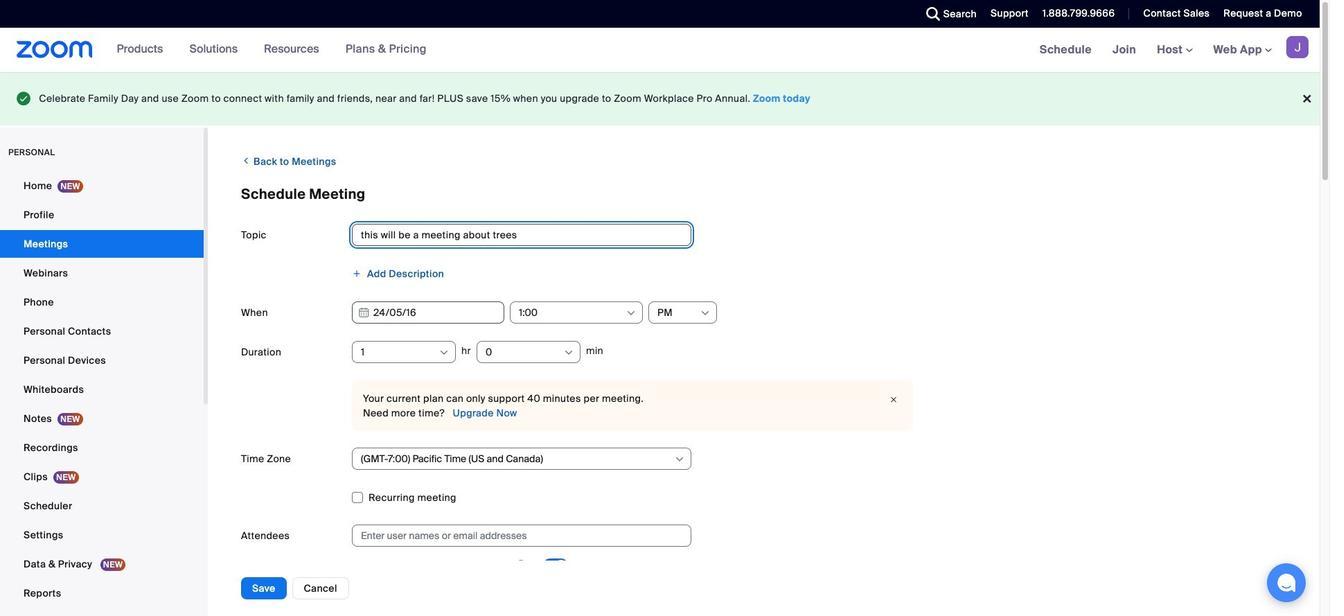 Task type: locate. For each thing, give the bounding box(es) containing it.
show options image down select start time text box at left
[[563, 347, 574, 358]]

footer
[[0, 72, 1320, 125]]

0 horizontal spatial show options image
[[674, 454, 685, 465]]

1 vertical spatial show options image
[[674, 454, 685, 465]]

1 horizontal spatial show options image
[[563, 347, 574, 358]]

My Meeting text field
[[352, 224, 692, 246]]

learn more about enable continuous meeting chat image
[[511, 559, 531, 571]]

2 horizontal spatial show options image
[[626, 307, 637, 318]]

select start time text field
[[519, 302, 625, 323]]

application
[[352, 558, 1287, 573]]

personal menu menu
[[0, 172, 204, 608]]

add image
[[352, 269, 362, 278]]

show options image
[[626, 307, 637, 318], [439, 347, 450, 358], [563, 347, 574, 358]]

banner
[[0, 28, 1320, 73]]

show options image down choose date text box
[[439, 347, 450, 358]]

show options image right select start time text box at left
[[626, 307, 637, 318]]

0 vertical spatial show options image
[[700, 307, 711, 318]]

zoom logo image
[[17, 41, 93, 58]]

show options image
[[700, 307, 711, 318], [674, 454, 685, 465]]



Task type: describe. For each thing, give the bounding box(es) containing it.
choose date text field
[[352, 301, 504, 323]]

meetings navigation
[[1029, 28, 1320, 73]]

select time zone text field
[[361, 448, 674, 469]]

0 horizontal spatial show options image
[[439, 347, 450, 358]]

profile picture image
[[1287, 36, 1309, 58]]

close image
[[886, 393, 902, 406]]

1 horizontal spatial show options image
[[700, 307, 711, 318]]

type image
[[17, 89, 31, 108]]

left image
[[241, 154, 251, 167]]

product information navigation
[[93, 28, 437, 72]]

Persistent Chat, enter email address,Enter user names or email addresses text field
[[361, 525, 670, 546]]

open chat image
[[1277, 573, 1296, 592]]



Task type: vqa. For each thing, say whether or not it's contained in the screenshot.
learn more about Enable Continuous Meeting Chat icon at the bottom left of page
yes



